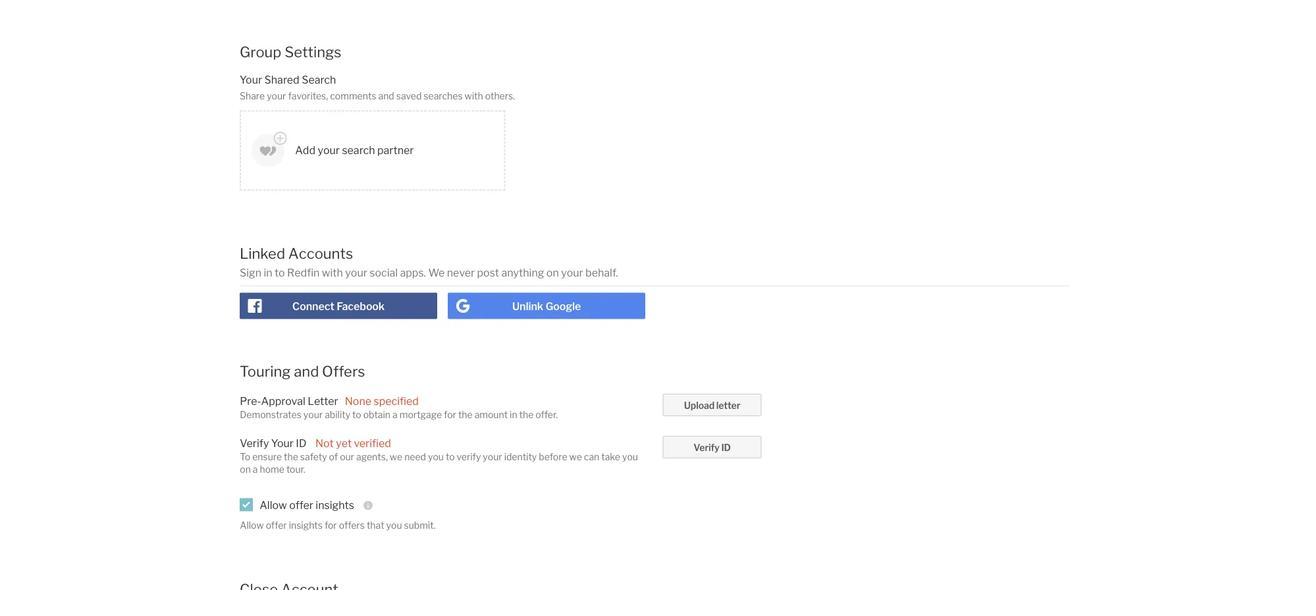 Task type: locate. For each thing, give the bounding box(es) containing it.
need
[[404, 451, 426, 463]]

offer.
[[536, 409, 558, 420]]

verify down upload letter
[[694, 443, 720, 454]]

insights down allow offer insights
[[289, 520, 323, 531]]

search
[[342, 144, 375, 157]]

to ensure the safety of our agents, we need you to verify your identity before we can take you on a home tour.
[[240, 451, 638, 475]]

pre-
[[240, 395, 261, 407]]

offer down tour.
[[289, 499, 313, 512]]

1 horizontal spatial verify
[[694, 443, 720, 454]]

insights
[[316, 499, 354, 512], [289, 520, 323, 531]]

1 horizontal spatial with
[[465, 91, 483, 102]]

connect facebook button
[[240, 293, 437, 319]]

1 horizontal spatial for
[[444, 409, 456, 420]]

to down none
[[352, 409, 361, 420]]

1 vertical spatial on
[[240, 464, 251, 475]]

letter
[[716, 400, 740, 411]]

group
[[240, 43, 281, 61]]

0 vertical spatial allow
[[260, 499, 287, 512]]

the left offer.
[[519, 409, 534, 420]]

on right anything
[[546, 267, 559, 280]]

connect
[[292, 300, 334, 313]]

we left can
[[569, 451, 582, 463]]

1 vertical spatial allow
[[240, 520, 264, 531]]

offer for allow offer insights
[[289, 499, 313, 512]]

and
[[378, 91, 394, 102], [294, 363, 319, 380]]

in
[[264, 267, 272, 280], [510, 409, 517, 420]]

verified
[[354, 437, 391, 450]]

1 horizontal spatial in
[[510, 409, 517, 420]]

id down letter
[[721, 443, 731, 454]]

and up letter
[[294, 363, 319, 380]]

id up safety at the left
[[296, 437, 307, 450]]

0 horizontal spatial and
[[294, 363, 319, 380]]

0 vertical spatial and
[[378, 91, 394, 102]]

a left home
[[253, 464, 258, 475]]

your
[[267, 91, 286, 102], [318, 144, 340, 157], [345, 267, 367, 280], [561, 267, 583, 280], [303, 409, 323, 420], [483, 451, 502, 463]]

your up share
[[240, 73, 262, 86]]

verify for verify id
[[694, 443, 720, 454]]

that
[[367, 520, 384, 531]]

allow for allow offer insights
[[260, 499, 287, 512]]

0 horizontal spatial to
[[275, 267, 285, 280]]

1 horizontal spatial a
[[393, 409, 398, 420]]

allow
[[260, 499, 287, 512], [240, 520, 264, 531]]

with left others.
[[465, 91, 483, 102]]

pre-approval letter none specified demonstrates your ability to obtain a mortgage for the amount in the offer.
[[240, 395, 558, 420]]

2 horizontal spatial to
[[446, 451, 455, 463]]

0 vertical spatial for
[[444, 409, 456, 420]]

our
[[340, 451, 354, 463]]

0 vertical spatial in
[[264, 267, 272, 280]]

2 vertical spatial to
[[446, 451, 455, 463]]

obtain
[[363, 409, 391, 420]]

in right amount
[[510, 409, 517, 420]]

touring
[[240, 363, 291, 380]]

0 horizontal spatial offer
[[266, 520, 287, 531]]

0 horizontal spatial we
[[390, 451, 402, 463]]

unlink
[[512, 300, 543, 313]]

verify
[[457, 451, 481, 463]]

the
[[458, 409, 473, 420], [519, 409, 534, 420], [284, 451, 298, 463]]

settings
[[285, 43, 342, 61]]

allow down home
[[260, 499, 287, 512]]

offer
[[289, 499, 313, 512], [266, 520, 287, 531]]

verify your id
[[240, 437, 307, 450]]

partner
[[377, 144, 414, 157]]

safety
[[300, 451, 327, 463]]

your up ensure
[[271, 437, 294, 450]]

you right the need
[[428, 451, 444, 463]]

0 vertical spatial your
[[240, 73, 262, 86]]

0 horizontal spatial a
[[253, 464, 258, 475]]

agents,
[[356, 451, 388, 463]]

a
[[393, 409, 398, 420], [253, 464, 258, 475]]

and left saved
[[378, 91, 394, 102]]

with down accounts
[[322, 267, 343, 280]]

in inside linked accounts sign in to redfin with your social apps. we never post anything on your behalf.
[[264, 267, 272, 280]]

1 vertical spatial with
[[322, 267, 343, 280]]

1 vertical spatial offer
[[266, 520, 287, 531]]

0 horizontal spatial verify
[[240, 437, 269, 450]]

verify inside verify id button
[[694, 443, 720, 454]]

0 vertical spatial on
[[546, 267, 559, 280]]

1 vertical spatial your
[[271, 437, 294, 450]]

1 vertical spatial a
[[253, 464, 258, 475]]

0 horizontal spatial on
[[240, 464, 251, 475]]

1 horizontal spatial we
[[569, 451, 582, 463]]

0 horizontal spatial the
[[284, 451, 298, 463]]

1 vertical spatial insights
[[289, 520, 323, 531]]

0 horizontal spatial in
[[264, 267, 272, 280]]

1 horizontal spatial id
[[721, 443, 731, 454]]

with inside "your shared search share your favorites, comments and saved searches with others."
[[465, 91, 483, 102]]

the up tour.
[[284, 451, 298, 463]]

saved
[[396, 91, 422, 102]]

for right the mortgage
[[444, 409, 456, 420]]

your down "shared"
[[267, 91, 286, 102]]

allow down allow offer insights
[[240, 520, 264, 531]]

you
[[428, 451, 444, 463], [622, 451, 638, 463], [386, 520, 402, 531]]

1 we from the left
[[390, 451, 402, 463]]

anything
[[501, 267, 544, 280]]

identity
[[504, 451, 537, 463]]

for inside pre-approval letter none specified demonstrates your ability to obtain a mortgage for the amount in the offer.
[[444, 409, 456, 420]]

add your search partner
[[295, 144, 414, 157]]

in right sign
[[264, 267, 272, 280]]

upload
[[684, 400, 715, 411]]

with
[[465, 91, 483, 102], [322, 267, 343, 280]]

you right take
[[622, 451, 638, 463]]

search
[[302, 73, 336, 86]]

your inside pre-approval letter none specified demonstrates your ability to obtain a mortgage for the amount in the offer.
[[303, 409, 323, 420]]

your
[[240, 73, 262, 86], [271, 437, 294, 450]]

not yet verified
[[315, 437, 391, 450]]

and inside "your shared search share your favorites, comments and saved searches with others."
[[378, 91, 394, 102]]

offer down allow offer insights
[[266, 520, 287, 531]]

take
[[601, 451, 620, 463]]

to left verify
[[446, 451, 455, 463]]

your right verify
[[483, 451, 502, 463]]

1 horizontal spatial offer
[[289, 499, 313, 512]]

0 vertical spatial with
[[465, 91, 483, 102]]

id
[[296, 437, 307, 450], [721, 443, 731, 454]]

we left the need
[[390, 451, 402, 463]]

with inside linked accounts sign in to redfin with your social apps. we never post anything on your behalf.
[[322, 267, 343, 280]]

your inside to ensure the safety of our agents, we need you to verify your identity before we can take you on a home tour.
[[483, 451, 502, 463]]

your left behalf.
[[561, 267, 583, 280]]

you right that
[[386, 520, 402, 531]]

a down specified
[[393, 409, 398, 420]]

1 vertical spatial to
[[352, 409, 361, 420]]

your right add in the left top of the page
[[318, 144, 340, 157]]

verify id
[[694, 443, 731, 454]]

2 horizontal spatial you
[[622, 451, 638, 463]]

1 horizontal spatial and
[[378, 91, 394, 102]]

allow for allow offer insights for offers that you submit.
[[240, 520, 264, 531]]

0 horizontal spatial your
[[240, 73, 262, 86]]

verify up to
[[240, 437, 269, 450]]

letter
[[308, 395, 338, 407]]

0 vertical spatial to
[[275, 267, 285, 280]]

for
[[444, 409, 456, 420], [325, 520, 337, 531]]

for left offers
[[325, 520, 337, 531]]

your down letter
[[303, 409, 323, 420]]

to left redfin on the left of the page
[[275, 267, 285, 280]]

insights up allow offer insights for offers that you submit.
[[316, 499, 354, 512]]

on down to
[[240, 464, 251, 475]]

0 vertical spatial a
[[393, 409, 398, 420]]

sign
[[240, 267, 261, 280]]

the left amount
[[458, 409, 473, 420]]

1 horizontal spatial to
[[352, 409, 361, 420]]

on inside linked accounts sign in to redfin with your social apps. we never post anything on your behalf.
[[546, 267, 559, 280]]

on
[[546, 267, 559, 280], [240, 464, 251, 475]]

0 horizontal spatial for
[[325, 520, 337, 531]]

facebook
[[337, 300, 385, 313]]

allow offer insights
[[260, 499, 354, 512]]

0 horizontal spatial with
[[322, 267, 343, 280]]

can
[[584, 451, 599, 463]]

accounts
[[288, 245, 353, 262]]

ensure
[[252, 451, 282, 463]]

1 vertical spatial and
[[294, 363, 319, 380]]

on inside to ensure the safety of our agents, we need you to verify your identity before we can take you on a home tour.
[[240, 464, 251, 475]]

we
[[390, 451, 402, 463], [569, 451, 582, 463]]

shared
[[264, 73, 299, 86]]

to
[[275, 267, 285, 280], [352, 409, 361, 420], [446, 451, 455, 463]]

comments
[[330, 91, 376, 102]]

group settings
[[240, 43, 342, 61]]

0 vertical spatial offer
[[289, 499, 313, 512]]

0 vertical spatial insights
[[316, 499, 354, 512]]

1 vertical spatial in
[[510, 409, 517, 420]]

a inside to ensure the safety of our agents, we need you to verify your identity before we can take you on a home tour.
[[253, 464, 258, 475]]

1 horizontal spatial on
[[546, 267, 559, 280]]

verify
[[240, 437, 269, 450], [694, 443, 720, 454]]



Task type: vqa. For each thing, say whether or not it's contained in the screenshot.
Offer
yes



Task type: describe. For each thing, give the bounding box(es) containing it.
offers
[[339, 520, 365, 531]]

apps.
[[400, 267, 426, 280]]

1 horizontal spatial the
[[458, 409, 473, 420]]

your left social
[[345, 267, 367, 280]]

the inside to ensure the safety of our agents, we need you to verify your identity before we can take you on a home tour.
[[284, 451, 298, 463]]

others.
[[485, 91, 515, 102]]

1 vertical spatial for
[[325, 520, 337, 531]]

2 horizontal spatial the
[[519, 409, 534, 420]]

redfin
[[287, 267, 320, 280]]

amount
[[475, 409, 508, 420]]

insights for allow offer insights
[[316, 499, 354, 512]]

google
[[546, 300, 581, 313]]

share
[[240, 91, 265, 102]]

your inside "your shared search share your favorites, comments and saved searches with others."
[[267, 91, 286, 102]]

to inside linked accounts sign in to redfin with your social apps. we never post anything on your behalf.
[[275, 267, 285, 280]]

before
[[539, 451, 567, 463]]

upload letter
[[684, 400, 740, 411]]

none
[[345, 395, 371, 407]]

verify for verify your id
[[240, 437, 269, 450]]

demonstrates
[[240, 409, 302, 420]]

never
[[447, 267, 475, 280]]

favorites,
[[288, 91, 328, 102]]

approval
[[261, 395, 305, 407]]

to inside to ensure the safety of our agents, we need you to verify your identity before we can take you on a home tour.
[[446, 451, 455, 463]]

home
[[260, 464, 284, 475]]

specified
[[374, 395, 419, 407]]

we
[[428, 267, 445, 280]]

ability
[[325, 409, 350, 420]]

linked accounts sign in to redfin with your social apps. we never post anything on your behalf.
[[240, 245, 618, 280]]

your shared search share your favorites, comments and saved searches with others.
[[240, 73, 515, 102]]

add
[[295, 144, 315, 157]]

offers
[[322, 363, 365, 380]]

1 horizontal spatial you
[[428, 451, 444, 463]]

social
[[370, 267, 398, 280]]

your inside "your shared search share your favorites, comments and saved searches with others."
[[240, 73, 262, 86]]

tour.
[[286, 464, 305, 475]]

post
[[477, 267, 499, 280]]

of
[[329, 451, 338, 463]]

offer for allow offer insights for offers that you submit.
[[266, 520, 287, 531]]

2 we from the left
[[569, 451, 582, 463]]

searches
[[424, 91, 463, 102]]

1 horizontal spatial your
[[271, 437, 294, 450]]

0 horizontal spatial id
[[296, 437, 307, 450]]

verify id button
[[663, 436, 762, 459]]

insights for allow offer insights for offers that you submit.
[[289, 520, 323, 531]]

id inside button
[[721, 443, 731, 454]]

linked
[[240, 245, 285, 262]]

yet
[[336, 437, 352, 450]]

a inside pre-approval letter none specified demonstrates your ability to obtain a mortgage for the amount in the offer.
[[393, 409, 398, 420]]

behalf.
[[586, 267, 618, 280]]

0 horizontal spatial you
[[386, 520, 402, 531]]

allow offer insights for offers that you submit.
[[240, 520, 436, 531]]

in inside pre-approval letter none specified demonstrates your ability to obtain a mortgage for the amount in the offer.
[[510, 409, 517, 420]]

not
[[315, 437, 334, 450]]

unlink google
[[512, 300, 581, 313]]

mortgage
[[400, 409, 442, 420]]

unlink google button
[[448, 293, 645, 319]]

to inside pre-approval letter none specified demonstrates your ability to obtain a mortgage for the amount in the offer.
[[352, 409, 361, 420]]

touring and offers
[[240, 363, 365, 380]]

connect facebook
[[292, 300, 385, 313]]

upload letter button
[[663, 394, 762, 416]]

to
[[240, 451, 250, 463]]

submit.
[[404, 520, 436, 531]]



